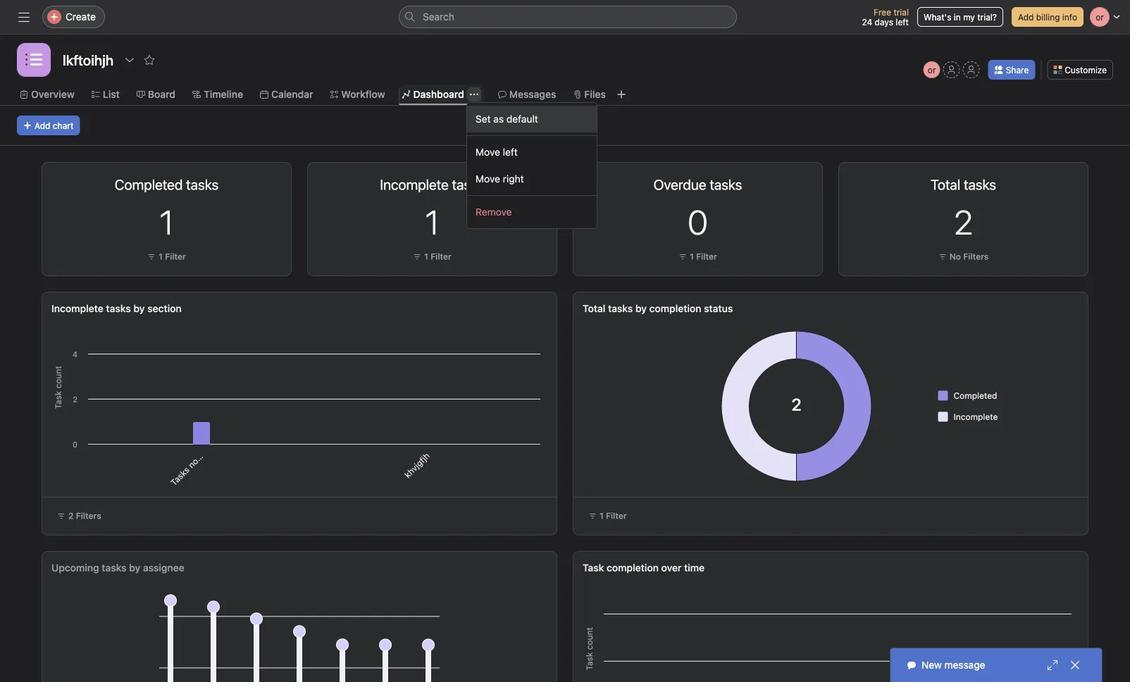 Task type: vqa. For each thing, say whether or not it's contained in the screenshot.
Move left
yes



Task type: describe. For each thing, give the bounding box(es) containing it.
new message
[[922, 659, 986, 671]]

view chart image for 0
[[758, 177, 769, 188]]

timeline link
[[192, 87, 243, 102]]

2 1 button from the left
[[425, 202, 440, 242]]

by
[[636, 303, 647, 314]]

customize button
[[1048, 60, 1114, 80]]

khvjgfjh
[[403, 451, 432, 480]]

as
[[494, 113, 504, 125]]

tasks for by section
[[106, 303, 131, 314]]

add billing info
[[1019, 12, 1078, 22]]

0
[[688, 202, 708, 242]]

set
[[476, 113, 491, 125]]

overview
[[31, 88, 75, 100]]

filters for 2 filters
[[76, 511, 101, 521]]

workflow link
[[330, 87, 385, 102]]

overview link
[[20, 87, 75, 102]]

free trial 24 days left
[[862, 7, 909, 27]]

trial?
[[978, 12, 997, 22]]

a
[[204, 442, 214, 453]]

default
[[507, 113, 538, 125]]

filters for no filters
[[964, 252, 989, 262]]

right
[[503, 173, 524, 185]]

2 for 2 filters
[[68, 511, 74, 521]]

trial
[[894, 7, 909, 17]]

customize
[[1065, 65, 1107, 75]]

completed
[[954, 391, 998, 401]]

list
[[103, 88, 120, 100]]

completion status
[[650, 303, 733, 314]]

share button
[[989, 60, 1036, 80]]

no
[[950, 252, 961, 262]]

completion
[[607, 562, 659, 574]]

add chart button
[[17, 116, 80, 135]]

set as default menu item
[[467, 106, 597, 133]]

search button
[[399, 6, 737, 28]]

tasks not in a section
[[169, 420, 236, 488]]

search
[[423, 11, 455, 23]]

2 button
[[954, 202, 974, 242]]

dashboard link
[[402, 87, 464, 102]]

tab actions image
[[470, 90, 478, 99]]

completed tasks
[[115, 176, 219, 193]]

not
[[186, 454, 202, 470]]

search list box
[[399, 6, 737, 28]]

edit chart image
[[778, 177, 789, 188]]

expand sidebar image
[[18, 11, 30, 23]]

upcoming tasks by assignee
[[51, 562, 184, 574]]

view chart image for 1
[[226, 177, 238, 188]]

create
[[66, 11, 96, 23]]

workflow
[[341, 88, 385, 100]]

total tasks by completion status
[[583, 303, 733, 314]]

add for add billing info
[[1019, 12, 1034, 22]]

remove
[[476, 206, 512, 218]]

upcoming
[[51, 562, 99, 574]]

1 1 button from the left
[[159, 202, 174, 242]]

in inside tasks not in a section
[[197, 447, 209, 459]]

close image
[[1070, 660, 1081, 671]]

messages link
[[498, 87, 556, 102]]

24
[[862, 17, 873, 27]]

timeline
[[204, 88, 243, 100]]

create button
[[42, 6, 105, 28]]

add chart
[[35, 121, 74, 130]]

tasks
[[169, 465, 192, 488]]

calendar link
[[260, 87, 313, 102]]



Task type: locate. For each thing, give the bounding box(es) containing it.
what's in my trial? button
[[918, 7, 1004, 27]]

what's in my trial?
[[924, 12, 997, 22]]

0 horizontal spatial in
[[197, 447, 209, 459]]

messages
[[509, 88, 556, 100]]

0 vertical spatial left
[[896, 17, 909, 27]]

tasks for by
[[608, 303, 633, 314]]

1 vertical spatial move
[[476, 173, 500, 185]]

tasks left by
[[608, 303, 633, 314]]

more actions image
[[266, 177, 277, 188], [797, 177, 809, 188]]

no filters button
[[935, 250, 993, 264]]

add billing info button
[[1012, 7, 1084, 27]]

over time
[[662, 562, 705, 574]]

1 move from the top
[[476, 146, 500, 158]]

filter
[[165, 252, 186, 262], [431, 252, 452, 262], [697, 252, 717, 262], [606, 511, 627, 521]]

0 horizontal spatial filters
[[76, 511, 101, 521]]

0 horizontal spatial 1 button
[[159, 202, 174, 242]]

incomplete for incomplete
[[954, 412, 998, 422]]

1 vertical spatial 2
[[68, 511, 74, 521]]

0 vertical spatial incomplete
[[51, 303, 104, 314]]

total
[[583, 303, 606, 314]]

board link
[[137, 87, 176, 102]]

1 filter
[[159, 252, 186, 262], [424, 252, 452, 262], [690, 252, 717, 262], [600, 511, 627, 521]]

more actions image for 1
[[266, 177, 277, 188]]

1 more actions image from the left
[[266, 177, 277, 188]]

move for move right
[[476, 173, 500, 185]]

1 horizontal spatial 2
[[954, 202, 974, 242]]

1 horizontal spatial more actions image
[[797, 177, 809, 188]]

move left
[[476, 146, 518, 158]]

task
[[583, 562, 604, 574]]

view chart image left edit chart image
[[758, 177, 769, 188]]

incomplete tasks
[[380, 176, 485, 193]]

more actions image right edit chart image
[[797, 177, 809, 188]]

0 vertical spatial filters
[[964, 252, 989, 262]]

add inside button
[[35, 121, 50, 130]]

my
[[964, 12, 976, 22]]

1 horizontal spatial view chart image
[[758, 177, 769, 188]]

task completion over time
[[583, 562, 705, 574]]

left
[[896, 17, 909, 27], [503, 146, 518, 158]]

1 horizontal spatial 1 button
[[425, 202, 440, 242]]

no filters
[[950, 252, 989, 262]]

1 button down incomplete tasks on the top left of page
[[425, 202, 440, 242]]

filters right no
[[964, 252, 989, 262]]

show options image
[[124, 54, 135, 66]]

1 horizontal spatial add
[[1019, 12, 1034, 22]]

add
[[1019, 12, 1034, 22], [35, 121, 50, 130]]

0 horizontal spatial view chart image
[[226, 177, 238, 188]]

1 view chart image from the left
[[226, 177, 238, 188]]

2 filters button
[[51, 506, 108, 526]]

2 view chart image from the left
[[758, 177, 769, 188]]

1 vertical spatial add
[[35, 121, 50, 130]]

0 vertical spatial add
[[1019, 12, 1034, 22]]

incomplete for incomplete tasks by section
[[51, 303, 104, 314]]

0 horizontal spatial add
[[35, 121, 50, 130]]

filters
[[964, 252, 989, 262], [76, 511, 101, 521]]

1 horizontal spatial left
[[896, 17, 909, 27]]

0 vertical spatial 2
[[954, 202, 974, 242]]

tasks left by section
[[106, 303, 131, 314]]

1 vertical spatial in
[[197, 447, 209, 459]]

1
[[159, 202, 174, 242], [425, 202, 440, 242], [159, 252, 163, 262], [424, 252, 429, 262], [690, 252, 694, 262], [600, 511, 604, 521]]

1 filter button
[[144, 250, 190, 264], [410, 250, 455, 264], [675, 250, 721, 264], [582, 506, 633, 526]]

2 move from the top
[[476, 173, 500, 185]]

2 up no filters button
[[954, 202, 974, 242]]

add left chart in the top left of the page
[[35, 121, 50, 130]]

0 button
[[688, 202, 708, 242]]

move up the move right
[[476, 146, 500, 158]]

calendar
[[271, 88, 313, 100]]

1 horizontal spatial in
[[954, 12, 961, 22]]

by section
[[133, 303, 182, 314]]

tasks for by assignee
[[102, 562, 127, 574]]

section
[[209, 420, 236, 448]]

board
[[148, 88, 176, 100]]

dashboard
[[413, 88, 464, 100]]

2 inside button
[[68, 511, 74, 521]]

1 horizontal spatial filters
[[964, 252, 989, 262]]

add to starred image
[[144, 54, 155, 66]]

0 horizontal spatial left
[[503, 146, 518, 158]]

add tab image
[[616, 89, 627, 100]]

or
[[928, 65, 936, 75]]

or button
[[924, 61, 941, 78]]

2 filters
[[68, 511, 101, 521]]

overdue tasks
[[654, 176, 743, 193]]

left inside free trial 24 days left
[[896, 17, 909, 27]]

left right days
[[896, 17, 909, 27]]

1 button down completed tasks
[[159, 202, 174, 242]]

tasks
[[106, 303, 131, 314], [608, 303, 633, 314], [102, 562, 127, 574]]

1 vertical spatial incomplete
[[954, 412, 998, 422]]

list link
[[92, 87, 120, 102]]

view chart image
[[226, 177, 238, 188], [758, 177, 769, 188]]

billing
[[1037, 12, 1061, 22]]

0 vertical spatial move
[[476, 146, 500, 158]]

more actions image for 0
[[797, 177, 809, 188]]

tasks right upcoming
[[102, 562, 127, 574]]

by assignee
[[129, 562, 184, 574]]

2 up upcoming
[[68, 511, 74, 521]]

in
[[954, 12, 961, 22], [197, 447, 209, 459]]

free
[[874, 7, 892, 17]]

total tasks
[[931, 176, 997, 193]]

None text field
[[59, 47, 117, 73]]

edit chart image
[[246, 177, 257, 188]]

files
[[585, 88, 606, 100]]

incomplete
[[51, 303, 104, 314], [954, 412, 998, 422]]

0 horizontal spatial more actions image
[[266, 177, 277, 188]]

list image
[[25, 51, 42, 68]]

2 more actions image from the left
[[797, 177, 809, 188]]

expand new message image
[[1047, 660, 1059, 671]]

1 button
[[159, 202, 174, 242], [425, 202, 440, 242]]

filters up upcoming
[[76, 511, 101, 521]]

days
[[875, 17, 894, 27]]

add for add chart
[[35, 121, 50, 130]]

add inside 'button'
[[1019, 12, 1034, 22]]

2 for 2
[[954, 202, 974, 242]]

set as default
[[476, 113, 538, 125]]

chart
[[53, 121, 74, 130]]

move
[[476, 146, 500, 158], [476, 173, 500, 185]]

view chart image left edit chart icon
[[226, 177, 238, 188]]

more actions image right edit chart icon
[[266, 177, 277, 188]]

in inside button
[[954, 12, 961, 22]]

what's
[[924, 12, 952, 22]]

left up right
[[503, 146, 518, 158]]

move left right
[[476, 173, 500, 185]]

2
[[954, 202, 974, 242], [68, 511, 74, 521]]

info
[[1063, 12, 1078, 22]]

1 horizontal spatial incomplete
[[954, 412, 998, 422]]

share
[[1006, 65, 1029, 75]]

incomplete tasks by section
[[51, 303, 182, 314]]

move for move left
[[476, 146, 500, 158]]

0 horizontal spatial incomplete
[[51, 303, 104, 314]]

1 vertical spatial filters
[[76, 511, 101, 521]]

move right
[[476, 173, 524, 185]]

1 vertical spatial left
[[503, 146, 518, 158]]

0 horizontal spatial 2
[[68, 511, 74, 521]]

files link
[[573, 87, 606, 102]]

0 vertical spatial in
[[954, 12, 961, 22]]

add left billing
[[1019, 12, 1034, 22]]



